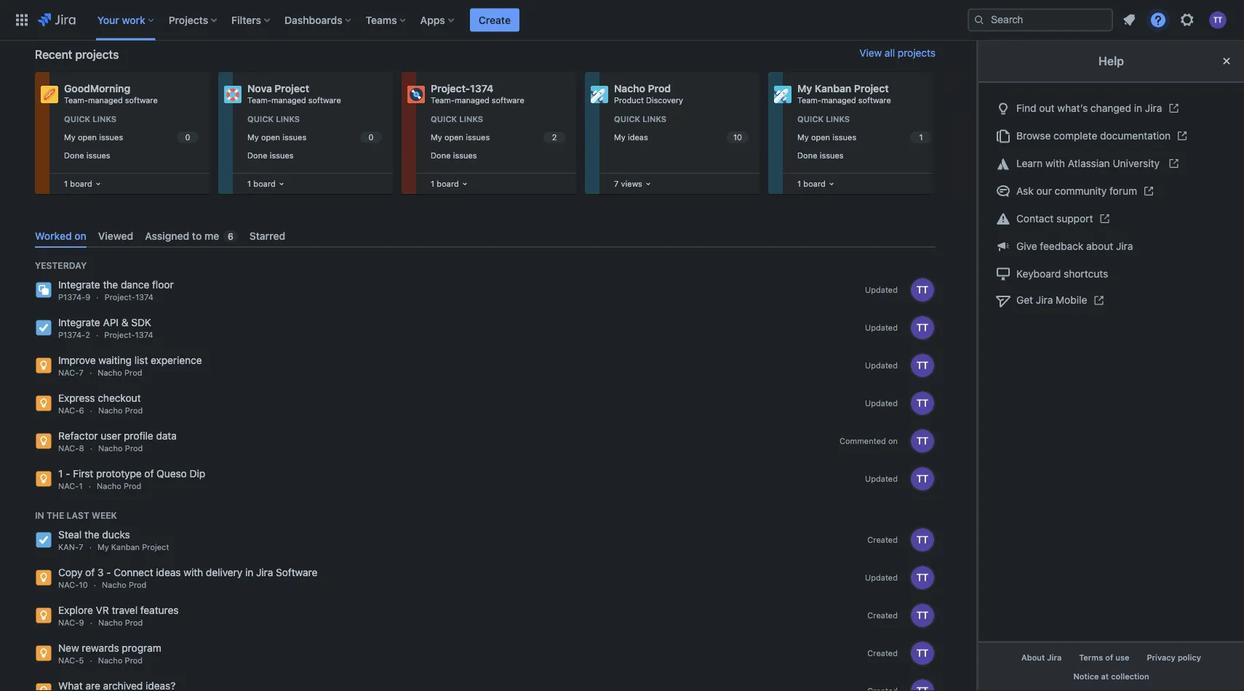 Task type: describe. For each thing, give the bounding box(es) containing it.
my open issues link for project-1374
[[428, 129, 567, 146]]

my for goodmorning
[[64, 133, 75, 142]]

updated for 1 - first prototype of queso dip
[[865, 475, 898, 484]]

terry turtle image for copy of 3 - connect ideas with delivery in jira software
[[911, 567, 934, 590]]

2
[[85, 331, 90, 340]]

open for team-
[[78, 133, 97, 142]]

6 inside express checkout nac-6 · nacho prod
[[79, 406, 84, 416]]

7 views button
[[611, 176, 654, 192]]

nacho inside express checkout nac-6 · nacho prod
[[98, 406, 123, 416]]

refactor
[[58, 430, 98, 442]]

filters
[[231, 14, 261, 26]]

links for project
[[276, 115, 300, 124]]

contact support
[[1016, 212, 1093, 224]]

jira inside "get jira mobile" link
[[1036, 294, 1053, 306]]

keyboard shortcuts link
[[990, 260, 1232, 287]]

nac- inside express checkout nac-6 · nacho prod
[[58, 406, 79, 416]]

starred
[[249, 230, 285, 242]]

created for explore vr travel features
[[867, 611, 898, 621]]

refactor user profile data nac-8 · nacho prod
[[58, 430, 177, 454]]

1 board for kanban
[[797, 179, 826, 188]]

dashboards button
[[280, 8, 357, 32]]

0 vertical spatial in
[[1134, 102, 1142, 114]]

terry turtle image for 1 - first prototype of queso dip
[[911, 468, 934, 491]]

1 for goodmorning
[[64, 179, 68, 188]]

to
[[192, 230, 202, 242]]

create button
[[470, 8, 519, 32]]

with inside "copy of 3 - connect ideas with delivery in jira software nac-10 · nacho prod"
[[184, 567, 203, 579]]

terry turtle image for improve waiting list experience
[[911, 354, 934, 378]]

- inside 1 - first prototype of queso dip nac-1 · nacho prod
[[66, 468, 70, 480]]

updated for copy of 3 - connect ideas with delivery in jira software
[[865, 574, 898, 583]]

· inside refactor user profile data nac-8 · nacho prod
[[90, 444, 92, 454]]

explore vr travel features nac-9 · nacho prod
[[58, 605, 179, 628]]

teams
[[366, 14, 397, 26]]

privacy
[[1147, 654, 1176, 663]]

jira inside find out what's changed in jira link
[[1145, 102, 1162, 114]]

get jira mobile link
[[990, 287, 1232, 315]]

express
[[58, 393, 95, 405]]

done issues link for my kanban project
[[794, 147, 934, 164]]

1374 for integrate api & sdk
[[135, 331, 153, 340]]

appswitcher icon image
[[13, 11, 31, 29]]

apps
[[420, 14, 445, 26]]

api
[[103, 317, 119, 329]]

collection
[[1111, 672, 1149, 682]]

waiting
[[98, 355, 132, 367]]

ideas inside "copy of 3 - connect ideas with delivery in jira software nac-10 · nacho prod"
[[156, 567, 181, 579]]

what's
[[1057, 102, 1088, 114]]

improve
[[58, 355, 96, 367]]

of inside 1 - first prototype of queso dip nac-1 · nacho prod
[[144, 468, 154, 480]]

done issues for kanban
[[797, 150, 844, 160]]

1 for my kanban project
[[797, 179, 801, 188]]

team- inside my kanban project team-managed software
[[797, 96, 821, 105]]

quick for goodmorning
[[64, 115, 90, 124]]

quick for project-
[[431, 115, 457, 124]]

express checkout nac-6 · nacho prod
[[58, 393, 143, 416]]

project- for sdk
[[104, 331, 135, 340]]

· inside express checkout nac-6 · nacho prod
[[90, 406, 92, 416]]

· inside "copy of 3 - connect ideas with delivery in jira software nac-10 · nacho prod"
[[94, 581, 96, 591]]

nacho inside refactor user profile data nac-8 · nacho prod
[[98, 444, 123, 454]]

updated for integrate the dance floor
[[865, 285, 898, 295]]

close image
[[1218, 52, 1235, 70]]

keyboard
[[1016, 268, 1061, 280]]

· inside 1 - first prototype of queso dip nac-1 · nacho prod
[[89, 482, 91, 492]]

· inside steal the ducks kan-7 · my kanban project
[[89, 543, 92, 553]]

get jira mobile
[[1016, 294, 1087, 306]]

notice at collection
[[1073, 672, 1149, 682]]

my open issues link for my kanban project
[[794, 129, 934, 146]]

my open issues for project
[[247, 133, 306, 142]]

copy
[[58, 567, 82, 579]]

nac- inside 1 - first prototype of queso dip nac-1 · nacho prod
[[58, 482, 79, 492]]

first
[[73, 468, 93, 480]]

the for in
[[46, 511, 64, 521]]

about jira button
[[1013, 649, 1070, 668]]

data
[[156, 430, 177, 442]]

done issues for project
[[247, 150, 294, 160]]

my open issues for kanban
[[797, 133, 856, 142]]

learn
[[1016, 157, 1043, 169]]

ask our community forum link
[[990, 177, 1232, 205]]

browse complete documentation link
[[990, 122, 1232, 150]]

1 board for team-
[[64, 179, 92, 188]]

prod inside refactor user profile data nac-8 · nacho prod
[[125, 444, 143, 454]]

forum
[[1109, 185, 1137, 197]]

software inside project-1374 team-managed software
[[492, 96, 524, 105]]

nac- inside refactor user profile data nac-8 · nacho prod
[[58, 444, 79, 454]]

1 board button for team-
[[61, 176, 104, 192]]

0 horizontal spatial projects
[[75, 48, 119, 61]]

learn with atlassian university
[[1016, 157, 1162, 169]]

yesterday
[[35, 261, 87, 271]]

my open issues link for goodmorning
[[61, 129, 201, 146]]

my for nova
[[247, 133, 259, 142]]

jira inside "copy of 3 - connect ideas with delivery in jira software nac-10 · nacho prod"
[[256, 567, 273, 579]]

teams button
[[361, 8, 412, 32]]

jira inside give feedback about jira link
[[1116, 241, 1133, 253]]

software
[[276, 567, 317, 579]]

· inside improve waiting list experience nac-7 · nacho prod
[[89, 369, 92, 378]]

project inside nova project team-managed software
[[275, 83, 309, 95]]

nac- inside new rewards program nac-5 · nacho prod
[[58, 657, 79, 666]]

nac- inside explore vr travel features nac-9 · nacho prod
[[58, 619, 79, 628]]

commented
[[840, 437, 886, 446]]

quick links for 1374
[[431, 115, 483, 124]]

project inside my kanban project team-managed software
[[854, 83, 889, 95]]

ideas inside 'link'
[[628, 133, 648, 142]]

give feedback about jira
[[1016, 241, 1133, 253]]

list
[[134, 355, 148, 367]]

managed inside the goodmorning team-managed software
[[88, 96, 123, 105]]

in inside "copy of 3 - connect ideas with delivery in jira software nac-10 · nacho prod"
[[245, 567, 253, 579]]

dance
[[121, 279, 149, 291]]

contact
[[1016, 212, 1054, 224]]

board for 1374
[[437, 179, 459, 188]]

our
[[1036, 185, 1052, 197]]

done for 1374
[[431, 150, 451, 160]]

· inside integrate api & sdk p1374-2 · project-1374
[[96, 331, 98, 340]]

get
[[1016, 294, 1033, 306]]

program
[[122, 643, 161, 655]]

8
[[79, 444, 84, 454]]

done issues link for goodmorning
[[61, 147, 201, 164]]

0 vertical spatial with
[[1045, 157, 1065, 169]]

open for 1374
[[444, 133, 463, 142]]

vr
[[96, 605, 109, 617]]

terry turtle image for refactor user profile data
[[911, 430, 934, 453]]

your work button
[[93, 8, 160, 32]]

apps button
[[416, 8, 460, 32]]

travel
[[112, 605, 138, 617]]

about
[[1086, 241, 1113, 253]]

profile
[[124, 430, 153, 442]]

board for kanban
[[803, 179, 826, 188]]

contact support link
[[990, 205, 1232, 233]]

terry turtle image for express checkout
[[911, 392, 934, 416]]

about
[[1021, 654, 1045, 663]]

steal
[[58, 529, 82, 541]]

privacy policy link
[[1138, 649, 1210, 668]]

software inside nova project team-managed software
[[308, 96, 341, 105]]

integrate for integrate the dance floor
[[58, 279, 100, 291]]

complete
[[1054, 130, 1097, 142]]

prod inside "copy of 3 - connect ideas with delivery in jira software nac-10 · nacho prod"
[[129, 581, 147, 591]]

board image for product
[[642, 178, 654, 190]]

my inside steal the ducks kan-7 · my kanban project
[[97, 543, 109, 553]]

links for prod
[[642, 115, 666, 124]]

goodmorning
[[64, 83, 130, 95]]

nacho inside explore vr travel features nac-9 · nacho prod
[[98, 619, 123, 628]]

done issues for 1374
[[431, 150, 477, 160]]

quick for nacho
[[614, 115, 640, 124]]

prod inside express checkout nac-6 · nacho prod
[[125, 406, 143, 416]]

rewards
[[82, 643, 119, 655]]

product
[[614, 96, 644, 105]]

· inside explore vr travel features nac-9 · nacho prod
[[90, 619, 92, 628]]

browse
[[1016, 130, 1051, 142]]

community
[[1055, 185, 1107, 197]]

sdk
[[131, 317, 151, 329]]

give feedback about jira link
[[990, 233, 1232, 260]]

delivery
[[206, 567, 242, 579]]

· inside new rewards program nac-5 · nacho prod
[[90, 657, 92, 666]]

nacho inside 1 - first prototype of queso dip nac-1 · nacho prod
[[97, 482, 121, 492]]

my inside my kanban project team-managed software
[[797, 83, 812, 95]]

nacho inside nacho prod product discovery
[[614, 83, 645, 95]]

floor
[[152, 279, 174, 291]]

terms of use
[[1079, 654, 1129, 663]]

quick links for team-
[[64, 115, 117, 124]]

notifications image
[[1120, 11, 1138, 29]]

user
[[101, 430, 121, 442]]

ask
[[1016, 185, 1034, 197]]

&
[[121, 317, 128, 329]]

documentation
[[1100, 130, 1171, 142]]

viewed
[[98, 230, 133, 242]]

software inside the goodmorning team-managed software
[[125, 96, 158, 105]]

policy
[[1178, 654, 1201, 663]]

filters button
[[227, 8, 276, 32]]

terry turtle image for integrate api & sdk
[[911, 317, 934, 340]]

1374 inside project-1374 team-managed software
[[470, 83, 494, 95]]

browse complete documentation
[[1016, 130, 1171, 142]]

nac- inside improve waiting list experience nac-7 · nacho prod
[[58, 369, 79, 378]]

learn with atlassian university link
[[990, 150, 1232, 177]]



Task type: vqa. For each thing, say whether or not it's contained in the screenshot.


Task type: locate. For each thing, give the bounding box(es) containing it.
3 terry turtle image from the top
[[911, 354, 934, 378]]

p1374- for integrate api & sdk
[[58, 331, 85, 340]]

terry turtle image
[[911, 643, 934, 666]]

1 horizontal spatial 9
[[85, 293, 90, 302]]

1 horizontal spatial -
[[106, 567, 111, 579]]

2 terry turtle image from the top
[[911, 317, 934, 340]]

3 board from the left
[[437, 179, 459, 188]]

project- down dance
[[105, 293, 135, 302]]

changed
[[1090, 102, 1131, 114]]

use
[[1115, 654, 1129, 663]]

prod inside 1 - first prototype of queso dip nac-1 · nacho prod
[[124, 482, 141, 492]]

terms of use link
[[1070, 649, 1138, 668]]

1 done issues from the left
[[64, 150, 110, 160]]

in right delivery
[[245, 567, 253, 579]]

0 vertical spatial the
[[103, 279, 118, 291]]

3 created from the top
[[867, 649, 898, 659]]

1 vertical spatial integrate
[[58, 317, 100, 329]]

my open issues down nova project team-managed software
[[247, 133, 306, 142]]

project up the connect
[[142, 543, 169, 553]]

done issues down nova project team-managed software
[[247, 150, 294, 160]]

ask our community forum
[[1016, 185, 1137, 197]]

2 created from the top
[[867, 611, 898, 621]]

queso
[[157, 468, 187, 480]]

jira image
[[38, 11, 75, 29], [38, 11, 75, 29]]

9 inside "integrate the dance floor p1374-9 · project-1374"
[[85, 293, 90, 302]]

1 vertical spatial 7
[[79, 369, 84, 378]]

done for project
[[247, 150, 267, 160]]

0 horizontal spatial kanban
[[111, 543, 140, 553]]

tab list
[[29, 224, 941, 248]]

find out what's changed in jira
[[1016, 102, 1162, 114]]

2 1 board from the left
[[247, 179, 276, 188]]

4 links from the left
[[642, 115, 666, 124]]

1 horizontal spatial project
[[275, 83, 309, 95]]

week
[[92, 511, 117, 521]]

0 horizontal spatial 1 board button
[[428, 176, 471, 192]]

1 horizontal spatial ideas
[[628, 133, 648, 142]]

0 horizontal spatial 1 board button
[[61, 176, 104, 192]]

ducks
[[102, 529, 130, 541]]

p1374- inside "integrate the dance floor p1374-9 · project-1374"
[[58, 293, 85, 302]]

0 horizontal spatial -
[[66, 468, 70, 480]]

open for project
[[261, 133, 280, 142]]

9 terry turtle image from the top
[[911, 605, 934, 628]]

terry turtle image for integrate the dance floor
[[911, 279, 934, 302]]

commented on
[[840, 437, 898, 446]]

your work
[[97, 14, 145, 26]]

project
[[275, 83, 309, 95], [854, 83, 889, 95], [142, 543, 169, 553]]

1 horizontal spatial in
[[1134, 102, 1142, 114]]

5 quick links from the left
[[797, 115, 850, 124]]

1374 inside integrate api & sdk p1374-2 · project-1374
[[135, 331, 153, 340]]

quick links for prod
[[614, 115, 666, 124]]

at
[[1101, 672, 1109, 682]]

1 p1374- from the top
[[58, 293, 85, 302]]

3 updated from the top
[[865, 361, 898, 371]]

managed
[[88, 96, 123, 105], [271, 96, 306, 105], [455, 96, 489, 105], [821, 96, 856, 105]]

3 my open issues from the left
[[431, 133, 490, 142]]

in
[[1134, 102, 1142, 114], [245, 567, 253, 579]]

· right 8
[[90, 444, 92, 454]]

2 p1374- from the top
[[58, 331, 85, 340]]

the
[[103, 279, 118, 291], [46, 511, 64, 521], [84, 529, 99, 541]]

quick for my
[[797, 115, 824, 124]]

me
[[204, 230, 219, 242]]

9 down explore
[[79, 619, 84, 628]]

your profile and settings image
[[1209, 11, 1227, 29]]

the for steal
[[84, 529, 99, 541]]

1 vertical spatial ideas
[[156, 567, 181, 579]]

7 nac- from the top
[[58, 657, 79, 666]]

open down project-1374 team-managed software at the left top
[[444, 133, 463, 142]]

nacho inside new rewards program nac-5 · nacho prod
[[98, 657, 123, 666]]

1 board button up starred
[[244, 176, 287, 192]]

1 horizontal spatial the
[[84, 529, 99, 541]]

4 nac- from the top
[[58, 482, 79, 492]]

6 nac- from the top
[[58, 619, 79, 628]]

· down explore
[[90, 619, 92, 628]]

the for integrate
[[103, 279, 118, 291]]

quick links down goodmorning
[[64, 115, 117, 124]]

my open issues link down nova project team-managed software
[[244, 129, 384, 146]]

1 board button for project
[[794, 176, 837, 192]]

4 software from the left
[[858, 96, 891, 105]]

2 done issues from the left
[[247, 150, 294, 160]]

links down project-1374 team-managed software at the left top
[[459, 115, 483, 124]]

on right commented
[[888, 437, 898, 446]]

1 horizontal spatial 6
[[228, 231, 233, 242]]

9 inside explore vr travel features nac-9 · nacho prod
[[79, 619, 84, 628]]

updated
[[865, 285, 898, 295], [865, 323, 898, 333], [865, 361, 898, 371], [865, 399, 898, 408], [865, 475, 898, 484], [865, 574, 898, 583]]

1 vertical spatial p1374-
[[58, 331, 85, 340]]

0 vertical spatial kanban
[[815, 83, 851, 95]]

1 integrate from the top
[[58, 279, 100, 291]]

done issues
[[64, 150, 110, 160], [247, 150, 294, 160], [431, 150, 477, 160], [797, 150, 844, 160]]

project- for floor
[[105, 293, 135, 302]]

feedback
[[1040, 241, 1083, 253]]

board image for team-
[[459, 178, 471, 190]]

1 horizontal spatial 1 board button
[[244, 176, 287, 192]]

nac- down "improve" on the left bottom of page
[[58, 369, 79, 378]]

1 horizontal spatial with
[[1045, 157, 1065, 169]]

9
[[85, 293, 90, 302], [79, 619, 84, 628]]

open down nova project team-managed software
[[261, 133, 280, 142]]

help image
[[1149, 11, 1167, 29]]

my for project-
[[431, 133, 442, 142]]

all
[[885, 47, 895, 59]]

2 board image from the left
[[276, 178, 287, 190]]

7 inside improve waiting list experience nac-7 · nacho prod
[[79, 369, 84, 378]]

of inside "copy of 3 - connect ideas with delivery in jira software nac-10 · nacho prod"
[[85, 567, 95, 579]]

my open issues link for nova project
[[244, 129, 384, 146]]

nacho down waiting
[[98, 369, 122, 378]]

nova
[[247, 83, 272, 95]]

create
[[479, 14, 511, 26]]

2 nac- from the top
[[58, 406, 79, 416]]

of left 3
[[85, 567, 95, 579]]

2 vertical spatial 7
[[79, 543, 83, 553]]

5 links from the left
[[826, 115, 850, 124]]

5 quick from the left
[[797, 115, 824, 124]]

· down "improve" on the left bottom of page
[[89, 369, 92, 378]]

team- inside project-1374 team-managed software
[[431, 96, 455, 105]]

1 1 board button from the left
[[61, 176, 104, 192]]

7 down steal
[[79, 543, 83, 553]]

1 my open issues link from the left
[[61, 129, 201, 146]]

updated for express checkout
[[865, 399, 898, 408]]

10
[[79, 581, 88, 591]]

links for 1374
[[459, 115, 483, 124]]

1 horizontal spatial board image
[[276, 178, 287, 190]]

done issues link for project-1374
[[428, 147, 567, 164]]

9 for integrate
[[85, 293, 90, 302]]

done issues link down my kanban project team-managed software
[[794, 147, 934, 164]]

1 board button
[[61, 176, 104, 192], [244, 176, 287, 192]]

8 terry turtle image from the top
[[911, 567, 934, 590]]

jira
[[1145, 102, 1162, 114], [1116, 241, 1133, 253], [1036, 294, 1053, 306], [256, 567, 273, 579], [1047, 654, 1062, 663]]

jira inside about jira button
[[1047, 654, 1062, 663]]

1 1 board from the left
[[64, 179, 92, 188]]

0 horizontal spatial the
[[46, 511, 64, 521]]

open down the goodmorning team-managed software on the top left of page
[[78, 133, 97, 142]]

my open issues link
[[61, 129, 201, 146], [244, 129, 384, 146], [428, 129, 567, 146], [794, 129, 934, 146]]

done issues link down nova project team-managed software
[[244, 147, 384, 164]]

quick links down nova project team-managed software
[[247, 115, 300, 124]]

3 quick from the left
[[431, 115, 457, 124]]

1 vertical spatial kanban
[[111, 543, 140, 553]]

4 open from the left
[[811, 133, 830, 142]]

0 vertical spatial project-
[[431, 83, 470, 95]]

2 quick links from the left
[[247, 115, 300, 124]]

3 quick links from the left
[[431, 115, 483, 124]]

on for commented on
[[888, 437, 898, 446]]

1 vertical spatial the
[[46, 511, 64, 521]]

1 software from the left
[[125, 96, 158, 105]]

prod down the connect
[[129, 581, 147, 591]]

0 horizontal spatial in
[[245, 567, 253, 579]]

1 vertical spatial 9
[[79, 619, 84, 628]]

mobile
[[1056, 294, 1087, 306]]

0 horizontal spatial project
[[142, 543, 169, 553]]

6 terry turtle image from the top
[[911, 468, 934, 491]]

1 horizontal spatial kanban
[[815, 83, 851, 95]]

project- inside "integrate the dance floor p1374-9 · project-1374"
[[105, 293, 135, 302]]

quick down goodmorning
[[64, 115, 90, 124]]

p1374- inside integrate api & sdk p1374-2 · project-1374
[[58, 331, 85, 340]]

assigned
[[145, 230, 189, 242]]

quick links down project-1374 team-managed software at the left top
[[431, 115, 483, 124]]

1 terry turtle image from the top
[[911, 279, 934, 302]]

2 1 board button from the left
[[794, 176, 837, 192]]

integrate up 2
[[58, 317, 100, 329]]

· right kan- at the bottom left of the page
[[89, 543, 92, 553]]

2 integrate from the top
[[58, 317, 100, 329]]

· down express
[[90, 406, 92, 416]]

p1374- up "improve" on the left bottom of page
[[58, 331, 85, 340]]

7 inside steal the ducks kan-7 · my kanban project
[[79, 543, 83, 553]]

2 board image from the left
[[642, 178, 654, 190]]

nac- down explore
[[58, 619, 79, 628]]

about jira
[[1021, 654, 1062, 663]]

2 board from the left
[[253, 179, 276, 188]]

3 done issues link from the left
[[428, 147, 567, 164]]

2 horizontal spatial board image
[[826, 178, 837, 190]]

quick links for project
[[247, 115, 300, 124]]

project- inside integrate api & sdk p1374-2 · project-1374
[[104, 331, 135, 340]]

nac- down express
[[58, 406, 79, 416]]

nacho
[[614, 83, 645, 95], [98, 369, 122, 378], [98, 406, 123, 416], [98, 444, 123, 454], [97, 482, 121, 492], [102, 581, 126, 591], [98, 619, 123, 628], [98, 657, 123, 666]]

nac- down refactor
[[58, 444, 79, 454]]

ideas down product on the top of the page
[[628, 133, 648, 142]]

p1374- for integrate the dance floor
[[58, 293, 85, 302]]

p1374- down 'yesterday'
[[58, 293, 85, 302]]

prod down program
[[125, 657, 143, 666]]

9 up integrate api & sdk p1374-2 · project-1374
[[85, 293, 90, 302]]

5
[[79, 657, 84, 666]]

integrate inside "integrate the dance floor p1374-9 · project-1374"
[[58, 279, 100, 291]]

· right 2
[[96, 331, 98, 340]]

0 vertical spatial 7
[[614, 179, 619, 188]]

quick down my kanban project team-managed software
[[797, 115, 824, 124]]

primary element
[[9, 0, 968, 40]]

0 vertical spatial -
[[66, 468, 70, 480]]

4 my open issues from the left
[[797, 133, 856, 142]]

4 terry turtle image from the top
[[911, 392, 934, 416]]

terry turtle image for explore vr travel features
[[911, 605, 934, 628]]

7 down "improve" on the left bottom of page
[[79, 369, 84, 378]]

· up integrate api & sdk p1374-2 · project-1374
[[96, 293, 99, 302]]

nova project team-managed software
[[247, 83, 341, 105]]

nac- down new at left
[[58, 657, 79, 666]]

4 1 board from the left
[[797, 179, 826, 188]]

1 done from the left
[[64, 150, 84, 160]]

7 terry turtle image from the top
[[911, 529, 934, 552]]

board image
[[459, 178, 471, 190], [642, 178, 654, 190], [826, 178, 837, 190]]

my ideas
[[614, 133, 648, 142]]

goodmorning team-managed software
[[64, 83, 158, 105]]

4 quick from the left
[[614, 115, 640, 124]]

managed inside project-1374 team-managed software
[[455, 96, 489, 105]]

0 vertical spatial 6
[[228, 231, 233, 242]]

links down my kanban project team-managed software
[[826, 115, 850, 124]]

2 managed from the left
[[271, 96, 306, 105]]

3 done from the left
[[431, 150, 451, 160]]

1 board button for team-
[[428, 176, 471, 192]]

created for steal the ducks
[[867, 536, 898, 545]]

done for kanban
[[797, 150, 817, 160]]

·
[[96, 293, 99, 302], [96, 331, 98, 340], [89, 369, 92, 378], [90, 406, 92, 416], [90, 444, 92, 454], [89, 482, 91, 492], [89, 543, 92, 553], [94, 581, 96, 591], [90, 619, 92, 628], [90, 657, 92, 666]]

1 horizontal spatial of
[[144, 468, 154, 480]]

created for new rewards program
[[867, 649, 898, 659]]

my open issues down project-1374 team-managed software at the left top
[[431, 133, 490, 142]]

terms
[[1079, 654, 1103, 663]]

prod inside improve waiting list experience nac-7 · nacho prod
[[124, 369, 142, 378]]

1374
[[470, 83, 494, 95], [135, 293, 153, 302], [135, 331, 153, 340]]

the inside steal the ducks kan-7 · my kanban project
[[84, 529, 99, 541]]

0 horizontal spatial ideas
[[156, 567, 181, 579]]

in the last week
[[35, 511, 117, 521]]

work
[[122, 14, 145, 26]]

2 vertical spatial of
[[1105, 654, 1113, 663]]

· inside "integrate the dance floor p1374-9 · project-1374"
[[96, 293, 99, 302]]

done down nova
[[247, 150, 267, 160]]

my for my
[[797, 133, 809, 142]]

0 vertical spatial ideas
[[628, 133, 648, 142]]

2 1 board button from the left
[[244, 176, 287, 192]]

view all projects
[[859, 47, 936, 59]]

done issues link for nova project
[[244, 147, 384, 164]]

3 1 board from the left
[[431, 179, 459, 188]]

nacho down checkout
[[98, 406, 123, 416]]

2 done from the left
[[247, 150, 267, 160]]

1374 down dance
[[135, 293, 153, 302]]

search image
[[973, 14, 985, 26]]

my kanban project team-managed software
[[797, 83, 891, 105]]

1 vertical spatial of
[[85, 567, 95, 579]]

done for team-
[[64, 150, 84, 160]]

prod inside new rewards program nac-5 · nacho prod
[[125, 657, 143, 666]]

project- down apps dropdown button
[[431, 83, 470, 95]]

banner containing your work
[[0, 0, 1244, 41]]

1 horizontal spatial projects
[[898, 47, 936, 59]]

updated for improve waiting list experience
[[865, 361, 898, 371]]

- inside "copy of 3 - connect ideas with delivery in jira software nac-10 · nacho prod"
[[106, 567, 111, 579]]

2 horizontal spatial project
[[854, 83, 889, 95]]

managed inside nova project team-managed software
[[271, 96, 306, 105]]

discovery
[[646, 96, 683, 105]]

5 terry turtle image from the top
[[911, 430, 934, 453]]

team- inside nova project team-managed software
[[247, 96, 271, 105]]

done down project-1374 team-managed software at the left top
[[431, 150, 451, 160]]

nacho down the prototype
[[97, 482, 121, 492]]

done issues for team-
[[64, 150, 110, 160]]

done down goodmorning
[[64, 150, 84, 160]]

1 board from the left
[[70, 179, 92, 188]]

nacho inside improve waiting list experience nac-7 · nacho prod
[[98, 369, 122, 378]]

0 horizontal spatial 9
[[79, 619, 84, 628]]

integrate for integrate api & sdk
[[58, 317, 100, 329]]

1 horizontal spatial on
[[888, 437, 898, 446]]

0 vertical spatial integrate
[[58, 279, 100, 291]]

tab list containing worked on
[[29, 224, 941, 248]]

integrate api & sdk p1374-2 · project-1374
[[58, 317, 153, 340]]

6 down express
[[79, 406, 84, 416]]

my for nacho
[[614, 133, 625, 142]]

nacho down rewards
[[98, 657, 123, 666]]

prod inside nacho prod product discovery
[[648, 83, 671, 95]]

0 horizontal spatial with
[[184, 567, 203, 579]]

4 done issues from the left
[[797, 150, 844, 160]]

· right 5
[[90, 657, 92, 666]]

1 horizontal spatial 1 board button
[[794, 176, 837, 192]]

on for worked on
[[74, 230, 86, 242]]

integrate inside integrate api & sdk p1374-2 · project-1374
[[58, 317, 100, 329]]

1 board image from the left
[[459, 178, 471, 190]]

2 vertical spatial 1374
[[135, 331, 153, 340]]

board
[[70, 179, 92, 188], [253, 179, 276, 188], [437, 179, 459, 188], [803, 179, 826, 188]]

my open issues down the goodmorning team-managed software on the top left of page
[[64, 133, 123, 142]]

my
[[797, 83, 812, 95], [64, 133, 75, 142], [247, 133, 259, 142], [431, 133, 442, 142], [614, 133, 625, 142], [797, 133, 809, 142], [97, 543, 109, 553]]

7 inside dropdown button
[[614, 179, 619, 188]]

1 created from the top
[[867, 536, 898, 545]]

quick down project-1374 team-managed software at the left top
[[431, 115, 457, 124]]

of left the queso
[[144, 468, 154, 480]]

recent projects
[[35, 48, 119, 61]]

my open issues link down project-1374 team-managed software at the left top
[[428, 129, 567, 146]]

2 my open issues from the left
[[247, 133, 306, 142]]

projects up goodmorning
[[75, 48, 119, 61]]

prod down checkout
[[125, 406, 143, 416]]

links
[[92, 115, 117, 124], [276, 115, 300, 124], [459, 115, 483, 124], [642, 115, 666, 124], [826, 115, 850, 124]]

1 board
[[64, 179, 92, 188], [247, 179, 276, 188], [431, 179, 459, 188], [797, 179, 826, 188]]

· down first
[[89, 482, 91, 492]]

3 nac- from the top
[[58, 444, 79, 454]]

1374 down primary element
[[470, 83, 494, 95]]

4 updated from the top
[[865, 399, 898, 408]]

of for terms
[[1105, 654, 1113, 663]]

issues
[[99, 133, 123, 142], [282, 133, 306, 142], [466, 133, 490, 142], [832, 133, 856, 142], [86, 150, 110, 160], [270, 150, 294, 160], [453, 150, 477, 160], [820, 150, 844, 160]]

1 vertical spatial project-
[[105, 293, 135, 302]]

software inside my kanban project team-managed software
[[858, 96, 891, 105]]

1 vertical spatial -
[[106, 567, 111, 579]]

4 quick links from the left
[[614, 115, 666, 124]]

1 quick from the left
[[64, 115, 90, 124]]

done issues link down the goodmorning team-managed software on the top left of page
[[61, 147, 201, 164]]

my open issues
[[64, 133, 123, 142], [247, 133, 306, 142], [431, 133, 490, 142], [797, 133, 856, 142]]

with left delivery
[[184, 567, 203, 579]]

1 my open issues from the left
[[64, 133, 123, 142]]

4 managed from the left
[[821, 96, 856, 105]]

on right worked at the top of page
[[74, 230, 86, 242]]

my inside 'link'
[[614, 133, 625, 142]]

done
[[64, 150, 84, 160], [247, 150, 267, 160], [431, 150, 451, 160], [797, 150, 817, 160]]

5 updated from the top
[[865, 475, 898, 484]]

quick links for kanban
[[797, 115, 850, 124]]

4 my open issues link from the left
[[794, 129, 934, 146]]

project right nova
[[275, 83, 309, 95]]

the left dance
[[103, 279, 118, 291]]

with right learn
[[1045, 157, 1065, 169]]

1 vertical spatial on
[[888, 437, 898, 446]]

Search field
[[968, 8, 1113, 32]]

kanban inside my kanban project team-managed software
[[815, 83, 851, 95]]

2 vertical spatial created
[[867, 649, 898, 659]]

board image for project
[[826, 178, 837, 190]]

of
[[144, 468, 154, 480], [85, 567, 95, 579], [1105, 654, 1113, 663]]

nac- down first
[[58, 482, 79, 492]]

1 vertical spatial created
[[867, 611, 898, 621]]

quick for nova
[[247, 115, 274, 124]]

1 board image from the left
[[92, 178, 104, 190]]

in right changed
[[1134, 102, 1142, 114]]

board image for project
[[276, 178, 287, 190]]

links for kanban
[[826, 115, 850, 124]]

prod up "discovery" on the top right of the page
[[648, 83, 671, 95]]

quick links down my kanban project team-managed software
[[797, 115, 850, 124]]

integrate the dance floor p1374-9 · project-1374
[[58, 279, 174, 302]]

3 software from the left
[[492, 96, 524, 105]]

links down the goodmorning team-managed software on the top left of page
[[92, 115, 117, 124]]

ideas
[[628, 133, 648, 142], [156, 567, 181, 579]]

prod down list
[[124, 369, 142, 378]]

1 done issues link from the left
[[61, 147, 201, 164]]

1374 for integrate the dance floor
[[135, 293, 153, 302]]

1 vertical spatial 6
[[79, 406, 84, 416]]

of inside terms of use link
[[1105, 654, 1113, 663]]

3 done issues from the left
[[431, 150, 477, 160]]

done issues link down project-1374 team-managed software at the left top
[[428, 147, 567, 164]]

2 quick from the left
[[247, 115, 274, 124]]

your
[[97, 14, 119, 26]]

board image up starred
[[276, 178, 287, 190]]

2 done issues link from the left
[[244, 147, 384, 164]]

team- inside the goodmorning team-managed software
[[64, 96, 88, 105]]

3 team- from the left
[[431, 96, 455, 105]]

1 nac- from the top
[[58, 369, 79, 378]]

settings image
[[1179, 11, 1196, 29]]

privacy policy
[[1147, 654, 1201, 663]]

updated for integrate api & sdk
[[865, 323, 898, 333]]

0 vertical spatial created
[[867, 536, 898, 545]]

board for project
[[253, 179, 276, 188]]

1 open from the left
[[78, 133, 97, 142]]

my open issues link down my kanban project team-managed software
[[794, 129, 934, 146]]

my open issues for team-
[[64, 133, 123, 142]]

prototype
[[96, 468, 142, 480]]

2 links from the left
[[276, 115, 300, 124]]

2 team- from the left
[[247, 96, 271, 105]]

1 quick links from the left
[[64, 115, 117, 124]]

the inside "integrate the dance floor p1374-9 · project-1374"
[[103, 279, 118, 291]]

open for kanban
[[811, 133, 830, 142]]

nac- inside "copy of 3 - connect ideas with delivery in jira software nac-10 · nacho prod"
[[58, 581, 79, 591]]

quick links up the my ideas
[[614, 115, 666, 124]]

1374 inside "integrate the dance floor p1374-9 · project-1374"
[[135, 293, 153, 302]]

kanban inside steal the ducks kan-7 · my kanban project
[[111, 543, 140, 553]]

nacho inside "copy of 3 - connect ideas with delivery in jira software nac-10 · nacho prod"
[[102, 581, 126, 591]]

2 vertical spatial project-
[[104, 331, 135, 340]]

managed inside my kanban project team-managed software
[[821, 96, 856, 105]]

explore
[[58, 605, 93, 617]]

open down my kanban project team-managed software
[[811, 133, 830, 142]]

9 for explore
[[79, 619, 84, 628]]

nac-
[[58, 369, 79, 378], [58, 406, 79, 416], [58, 444, 79, 454], [58, 482, 79, 492], [58, 581, 79, 591], [58, 619, 79, 628], [58, 657, 79, 666]]

prod down travel
[[125, 619, 143, 628]]

2 horizontal spatial of
[[1105, 654, 1113, 663]]

3 links from the left
[[459, 115, 483, 124]]

- left first
[[66, 468, 70, 480]]

2 software from the left
[[308, 96, 341, 105]]

0 vertical spatial 9
[[85, 293, 90, 302]]

1 vertical spatial 1374
[[135, 293, 153, 302]]

prod inside explore vr travel features nac-9 · nacho prod
[[125, 619, 143, 628]]

2 updated from the top
[[865, 323, 898, 333]]

2 horizontal spatial the
[[103, 279, 118, 291]]

view
[[859, 47, 882, 59]]

0 horizontal spatial of
[[85, 567, 95, 579]]

0 vertical spatial p1374-
[[58, 293, 85, 302]]

integrate down 'yesterday'
[[58, 279, 100, 291]]

board image for team-
[[92, 178, 104, 190]]

6 updated from the top
[[865, 574, 898, 583]]

new rewards program nac-5 · nacho prod
[[58, 643, 161, 666]]

the right in
[[46, 511, 64, 521]]

project inside steal the ducks kan-7 · my kanban project
[[142, 543, 169, 553]]

worked
[[35, 230, 72, 242]]

banner
[[0, 0, 1244, 41]]

project- inside project-1374 team-managed software
[[431, 83, 470, 95]]

nacho down vr
[[98, 619, 123, 628]]

integrate
[[58, 279, 100, 291], [58, 317, 100, 329]]

prod down profile at left
[[125, 444, 143, 454]]

2 vertical spatial the
[[84, 529, 99, 541]]

of for copy
[[85, 567, 95, 579]]

0 horizontal spatial 6
[[79, 406, 84, 416]]

4 team- from the left
[[797, 96, 821, 105]]

1 updated from the top
[[865, 285, 898, 295]]

links down nova project team-managed software
[[276, 115, 300, 124]]

-
[[66, 468, 70, 480], [106, 567, 111, 579]]

shortcuts
[[1064, 268, 1108, 280]]

projects right "all"
[[898, 47, 936, 59]]

terry turtle image for steal the ducks
[[911, 529, 934, 552]]

1 board for project
[[247, 179, 276, 188]]

terry turtle image
[[911, 279, 934, 302], [911, 317, 934, 340], [911, 354, 934, 378], [911, 392, 934, 416], [911, 430, 934, 453], [911, 468, 934, 491], [911, 529, 934, 552], [911, 567, 934, 590], [911, 605, 934, 628]]

done issues down my kanban project team-managed software
[[797, 150, 844, 160]]

· right 10
[[94, 581, 96, 591]]

4 done from the left
[[797, 150, 817, 160]]

improve waiting list experience nac-7 · nacho prod
[[58, 355, 202, 378]]

1 team- from the left
[[64, 96, 88, 105]]

out
[[1039, 102, 1055, 114]]

project- down &
[[104, 331, 135, 340]]

1 1 board button from the left
[[428, 176, 471, 192]]

2 open from the left
[[261, 133, 280, 142]]

3 managed from the left
[[455, 96, 489, 105]]

done down my kanban project team-managed software
[[797, 150, 817, 160]]

0 vertical spatial of
[[144, 468, 154, 480]]

3 my open issues link from the left
[[428, 129, 567, 146]]

the right steal
[[84, 529, 99, 541]]

quick
[[64, 115, 90, 124], [247, 115, 274, 124], [431, 115, 457, 124], [614, 115, 640, 124], [797, 115, 824, 124]]

4 done issues link from the left
[[794, 147, 934, 164]]

my open issues link down the goodmorning team-managed software on the top left of page
[[61, 129, 201, 146]]

board for team-
[[70, 179, 92, 188]]

- right 3
[[106, 567, 111, 579]]

project down view
[[854, 83, 889, 95]]

5 nac- from the top
[[58, 581, 79, 591]]

1 vertical spatial with
[[184, 567, 203, 579]]

of left use
[[1105, 654, 1113, 663]]

1 for project-1374
[[431, 179, 434, 188]]

3 open from the left
[[444, 133, 463, 142]]

3 board image from the left
[[826, 178, 837, 190]]

1 for nova project
[[247, 179, 251, 188]]

0 horizontal spatial board image
[[92, 178, 104, 190]]

0 vertical spatial 1374
[[470, 83, 494, 95]]

support
[[1056, 212, 1093, 224]]

1 board for 1374
[[431, 179, 459, 188]]

board image inside 7 views dropdown button
[[642, 178, 654, 190]]

4 board from the left
[[803, 179, 826, 188]]

board image
[[92, 178, 104, 190], [276, 178, 287, 190]]

1 board button up worked on
[[61, 176, 104, 192]]

1 board button for project
[[244, 176, 287, 192]]

0 horizontal spatial on
[[74, 230, 86, 242]]

1 horizontal spatial board image
[[642, 178, 654, 190]]

nacho prod product discovery
[[614, 83, 683, 105]]

my open issues for 1374
[[431, 133, 490, 142]]

1 links from the left
[[92, 115, 117, 124]]

recent
[[35, 48, 72, 61]]

view all projects link
[[859, 47, 936, 62]]

give
[[1016, 241, 1037, 253]]

0 horizontal spatial board image
[[459, 178, 471, 190]]

1 managed from the left
[[88, 96, 123, 105]]

copy of 3 - connect ideas with delivery in jira software nac-10 · nacho prod
[[58, 567, 317, 591]]

0 vertical spatial on
[[74, 230, 86, 242]]

steal the ducks kan-7 · my kanban project
[[58, 529, 169, 553]]

1 vertical spatial in
[[245, 567, 253, 579]]

nac- down copy
[[58, 581, 79, 591]]

2 my open issues link from the left
[[244, 129, 384, 146]]

links for team-
[[92, 115, 117, 124]]

1374 down sdk
[[135, 331, 153, 340]]



